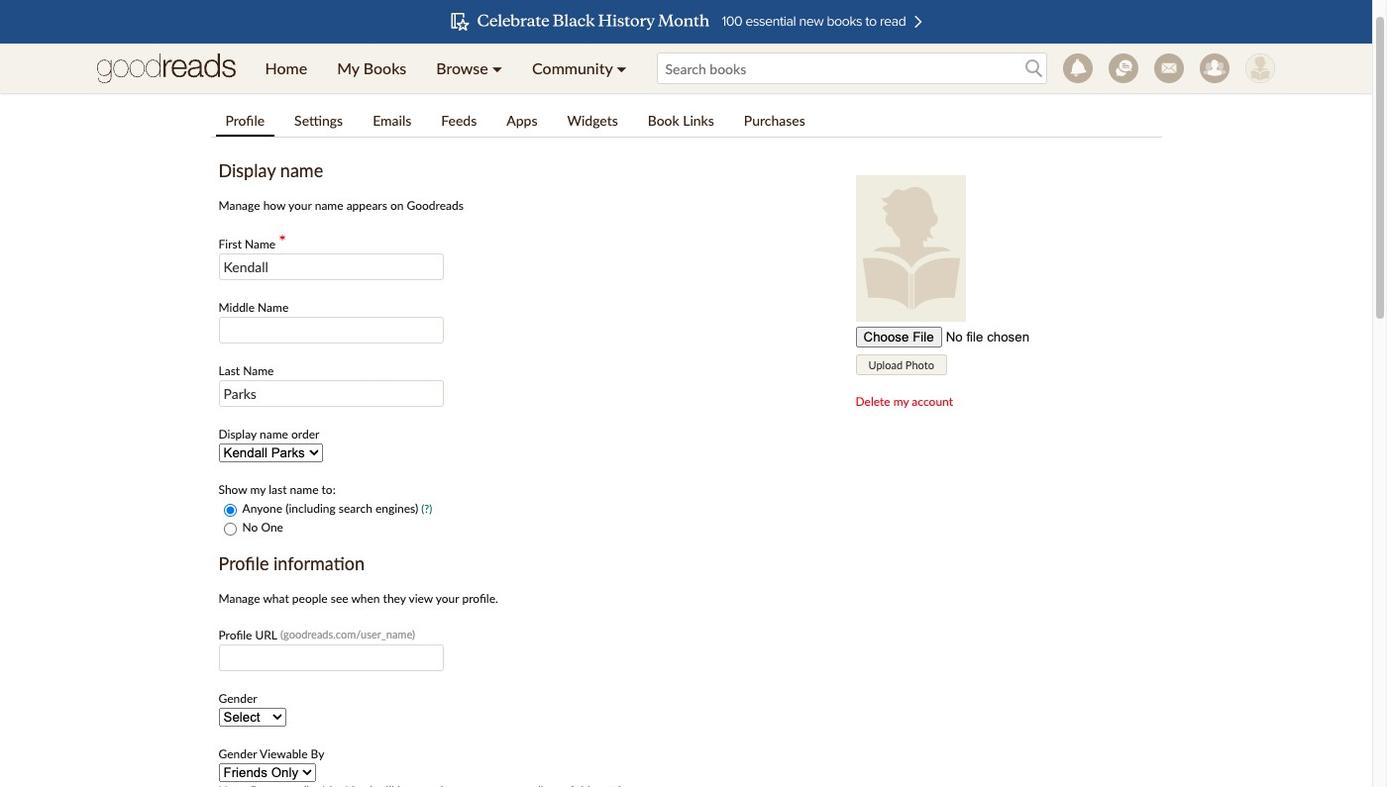 Task type: vqa. For each thing, say whether or not it's contained in the screenshot.
(US
no



Task type: locate. For each thing, give the bounding box(es) containing it.
name left "order"
[[260, 427, 288, 442]]

middle name
[[219, 300, 289, 315]]

None submit
[[856, 354, 947, 375]]

profile link
[[216, 107, 275, 137]]

0 vertical spatial your
[[288, 198, 312, 213]]

profile
[[1115, 69, 1162, 87], [225, 112, 265, 129], [219, 553, 269, 575], [219, 628, 252, 643]]

settings
[[297, 65, 380, 90], [294, 112, 343, 129]]

widgets link
[[557, 107, 628, 135]]

delete my account
[[856, 394, 953, 409]]

profile down account
[[225, 112, 265, 129]]

display name order
[[219, 427, 320, 442]]

name inside first name *
[[245, 237, 276, 252]]

see
[[331, 591, 348, 606]]

my left books
[[337, 58, 359, 77]]

gender for gender
[[219, 692, 257, 706]]

manage
[[219, 198, 260, 213], [219, 591, 260, 606]]

name right middle
[[258, 300, 289, 315]]

widgets
[[567, 112, 618, 129]]

home
[[265, 58, 307, 77]]

one
[[261, 520, 283, 535]]

information
[[274, 553, 365, 575]]

first name *
[[219, 231, 286, 253]]

1 horizontal spatial my
[[1089, 69, 1111, 87]]

menu containing home
[[250, 44, 642, 93]]

0 vertical spatial display
[[219, 160, 276, 181]]

display name
[[219, 160, 323, 181]]

2 gender from the top
[[219, 747, 257, 762]]

people
[[292, 591, 328, 606]]

my
[[337, 58, 359, 77], [1089, 69, 1111, 87]]

1 gender from the top
[[219, 692, 257, 706]]

your
[[288, 198, 312, 213], [436, 591, 459, 606]]

1 vertical spatial my
[[250, 483, 266, 497]]

1 horizontal spatial ▾
[[617, 58, 627, 77]]

show my last name to:
[[219, 483, 336, 497]]

0 vertical spatial my
[[894, 394, 909, 409]]

1 ▾ from the left
[[492, 58, 503, 77]]

▾ inside the community ▾ dropdown button
[[617, 58, 627, 77]]

emails
[[373, 112, 412, 129]]

▾ right community
[[617, 58, 627, 77]]

name up (including
[[290, 483, 319, 497]]

my right view on the right of the page
[[1089, 69, 1111, 87]]

0 horizontal spatial my
[[250, 483, 266, 497]]

your right view
[[436, 591, 459, 606]]

profile right notifications icon
[[1115, 69, 1162, 87]]

purchases
[[744, 112, 805, 129]]

order
[[291, 427, 320, 442]]

gender for gender viewable by
[[219, 747, 257, 762]]

by
[[311, 747, 324, 762]]

u 111x148 image
[[856, 175, 966, 322]]

my for delete
[[894, 394, 909, 409]]

Last Name text field
[[219, 381, 444, 407]]

▾ right browse
[[492, 58, 503, 77]]

my right delete
[[894, 394, 909, 409]]

profile left url
[[219, 628, 252, 643]]

my books link
[[322, 44, 421, 93]]

1 vertical spatial gender
[[219, 747, 257, 762]]

view my profile link
[[1051, 69, 1162, 87]]

None file field
[[856, 327, 1107, 348]]

profile url (goodreads.com/user_name)
[[219, 628, 415, 643]]

Anyone (including search engines) radio
[[223, 504, 236, 517]]

community
[[532, 58, 613, 77]]

account settings
[[211, 65, 380, 90]]

0 horizontal spatial ▾
[[492, 58, 503, 77]]

2 manage from the top
[[219, 591, 260, 606]]

no
[[242, 520, 258, 535]]

2 ▾ from the left
[[617, 58, 627, 77]]

▾ inside browse ▾ dropdown button
[[492, 58, 503, 77]]

how
[[263, 198, 286, 213]]

0 vertical spatial manage
[[219, 198, 260, 213]]

last
[[269, 483, 287, 497]]

display
[[219, 160, 276, 181], [219, 427, 257, 442]]

manage left "how"
[[219, 198, 260, 213]]

engines)
[[376, 501, 418, 516]]

1 display from the top
[[219, 160, 276, 181]]

name right last
[[243, 364, 274, 379]]

my for show
[[250, 483, 266, 497]]

menu
[[250, 44, 642, 93]]

settings up settings link
[[297, 65, 380, 90]]

1 horizontal spatial my
[[894, 394, 909, 409]]

apps link
[[497, 107, 548, 135]]

0 vertical spatial name
[[245, 237, 276, 252]]

manage for manage how your name appears on goodreads
[[219, 198, 260, 213]]

None text field
[[219, 254, 444, 280]]

show
[[219, 483, 247, 497]]

display for display name
[[219, 160, 276, 181]]

name for last name
[[243, 364, 274, 379]]

name left *
[[245, 237, 276, 252]]

gender left viewable
[[219, 747, 257, 762]]

anyone
[[242, 501, 283, 516]]

my
[[894, 394, 909, 409], [250, 483, 266, 497]]

manage left the 'what'
[[219, 591, 260, 606]]

display up "how"
[[219, 160, 276, 181]]

gender up gender viewable by
[[219, 692, 257, 706]]

gender
[[219, 692, 257, 706], [219, 747, 257, 762]]

name for first name *
[[245, 237, 276, 252]]

links
[[683, 112, 714, 129]]

last
[[219, 364, 240, 379]]

0 vertical spatial gender
[[219, 692, 257, 706]]

0 horizontal spatial your
[[288, 198, 312, 213]]

community ▾
[[532, 58, 627, 77]]

profile.
[[462, 591, 498, 606]]

name
[[280, 160, 323, 181], [315, 198, 343, 213], [260, 427, 288, 442], [290, 483, 319, 497]]

▾
[[492, 58, 503, 77], [617, 58, 627, 77]]

account
[[211, 65, 292, 90]]

▾ for browse ▾
[[492, 58, 503, 77]]

profile for profile url (goodreads.com/user_name)
[[219, 628, 252, 643]]

1 vertical spatial name
[[258, 300, 289, 315]]

Search books text field
[[657, 53, 1047, 84]]

display up show
[[219, 427, 257, 442]]

profile for profile
[[225, 112, 265, 129]]

emails link
[[363, 107, 421, 135]]

book
[[648, 112, 680, 129]]

name
[[245, 237, 276, 252], [258, 300, 289, 315], [243, 364, 274, 379]]

*
[[279, 231, 286, 253]]

0 horizontal spatial my
[[337, 58, 359, 77]]

on
[[390, 198, 404, 213]]

1 vertical spatial display
[[219, 427, 257, 442]]

my group discussions image
[[1109, 54, 1138, 83]]

to:
[[322, 483, 336, 497]]

settings down account settings
[[294, 112, 343, 129]]

profile down no
[[219, 553, 269, 575]]

1 manage from the top
[[219, 198, 260, 213]]

2 vertical spatial name
[[243, 364, 274, 379]]

name up "how"
[[280, 160, 323, 181]]

my up "anyone"
[[250, 483, 266, 497]]

browse ▾ button
[[421, 44, 517, 93]]

1 vertical spatial manage
[[219, 591, 260, 606]]

2 display from the top
[[219, 427, 257, 442]]

manage for manage what people see when they view your profile.
[[219, 591, 260, 606]]

your right "how"
[[288, 198, 312, 213]]

1 horizontal spatial your
[[436, 591, 459, 606]]

(?)
[[422, 502, 432, 515]]



Task type: describe. For each thing, give the bounding box(es) containing it.
search
[[339, 501, 373, 516]]

last name
[[219, 364, 274, 379]]

anyone (including search engines) (?)
[[242, 501, 432, 516]]

what
[[263, 591, 289, 606]]

view
[[1051, 69, 1085, 87]]

Search for books to add to your shelves search field
[[657, 53, 1047, 84]]

no one
[[242, 520, 283, 535]]

(?) link
[[422, 502, 432, 515]]

browse ▾
[[436, 58, 503, 77]]

when
[[351, 591, 380, 606]]

No One radio
[[223, 523, 236, 536]]

kendall parks image
[[1245, 54, 1275, 83]]

1 vertical spatial settings
[[294, 112, 343, 129]]

Middle Name text field
[[219, 317, 444, 344]]

manage what people see when they view your profile.
[[219, 591, 498, 606]]

my inside 'link'
[[337, 58, 359, 77]]

gender viewable by
[[219, 747, 324, 762]]

apps
[[507, 112, 538, 129]]

feeds link
[[431, 107, 487, 135]]

profile for profile information
[[219, 553, 269, 575]]

appears
[[347, 198, 387, 213]]

home link
[[250, 44, 322, 93]]

book links link
[[638, 107, 724, 135]]

name left appears
[[315, 198, 343, 213]]

profile information
[[219, 553, 365, 575]]

account
[[912, 394, 953, 409]]

url
[[255, 628, 278, 643]]

browse
[[436, 58, 488, 77]]

books
[[363, 58, 407, 77]]

book links
[[648, 112, 714, 129]]

goodreads
[[407, 198, 464, 213]]

my books
[[337, 58, 407, 77]]

notifications image
[[1063, 54, 1093, 83]]

community ▾ button
[[517, 44, 642, 93]]

feeds
[[441, 112, 477, 129]]

▾ for community ▾
[[617, 58, 627, 77]]

settings link
[[285, 107, 353, 135]]

middle
[[219, 300, 255, 315]]

delete my account link
[[856, 394, 953, 409]]

viewable
[[260, 747, 308, 762]]

purchases link
[[734, 107, 815, 135]]

view my profile
[[1051, 69, 1162, 87]]

delete
[[856, 394, 891, 409]]

friend requests image
[[1200, 54, 1229, 83]]

manage how your name appears on goodreads
[[219, 198, 464, 213]]

(goodreads.com/user_name)
[[281, 628, 415, 641]]

0 vertical spatial settings
[[297, 65, 380, 90]]

display for display name order
[[219, 427, 257, 442]]

(including
[[286, 501, 336, 516]]

Profile URL text field
[[219, 645, 444, 672]]

name for middle name
[[258, 300, 289, 315]]

they
[[383, 591, 406, 606]]

1 vertical spatial your
[[436, 591, 459, 606]]

first
[[219, 237, 242, 252]]

view
[[409, 591, 433, 606]]

inbox image
[[1154, 54, 1184, 83]]



